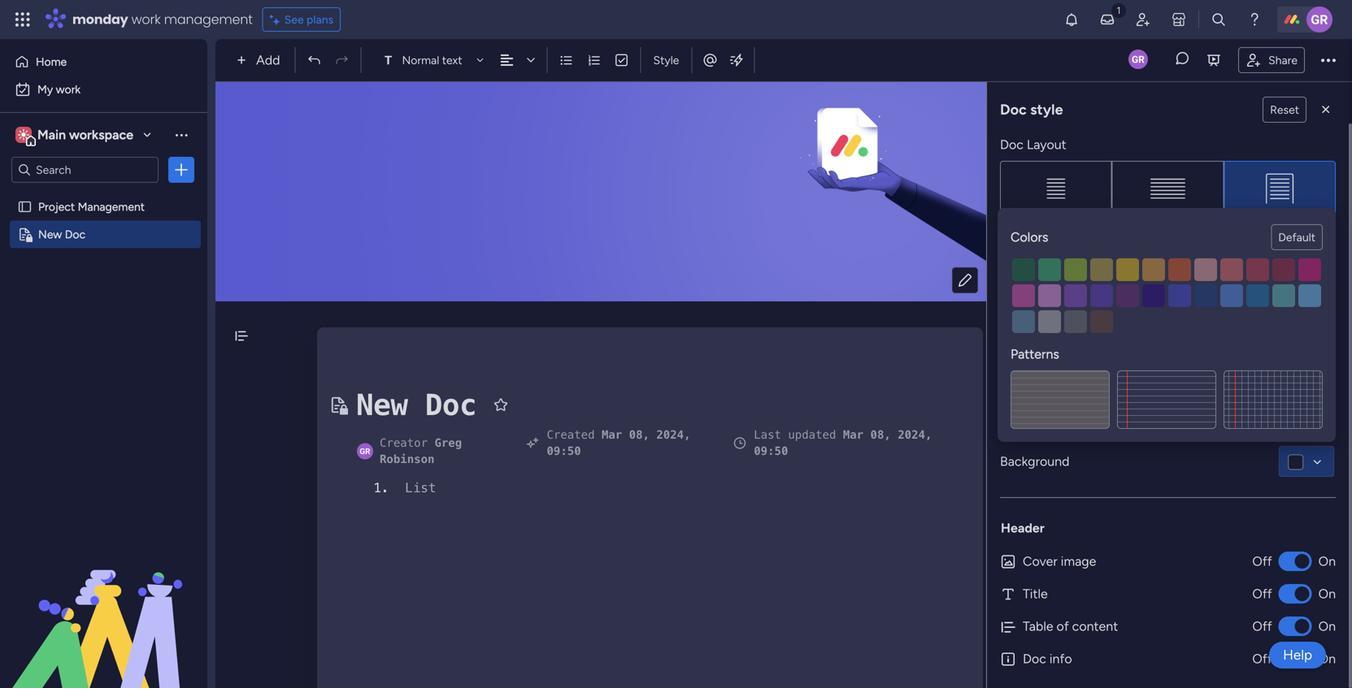 Task type: locate. For each thing, give the bounding box(es) containing it.
08,
[[629, 428, 650, 442], [870, 428, 891, 442]]

1 workspace image from the left
[[15, 126, 32, 144]]

2024,
[[656, 428, 691, 442], [898, 428, 932, 442]]

reset button
[[1263, 97, 1307, 123]]

list box
[[0, 190, 207, 468]]

1 vertical spatial font
[[1000, 363, 1027, 378]]

mar 08, 2024, 09:50
[[547, 428, 691, 458], [754, 428, 932, 458]]

bulleted list image
[[559, 53, 574, 67]]

off for info
[[1252, 652, 1272, 667]]

creator
[[380, 437, 428, 450]]

text
[[442, 53, 462, 67]]

2 mar 08, 2024, 09:50 from the left
[[754, 428, 932, 458]]

on for of
[[1318, 619, 1336, 635]]

small
[[1040, 396, 1072, 411]]

1 vertical spatial style
[[1030, 256, 1058, 271]]

new doc
[[38, 228, 85, 241], [356, 388, 477, 422]]

new doc down project
[[38, 228, 85, 241]]

doc for doc layout
[[1000, 137, 1024, 152]]

doc up greg
[[425, 388, 477, 422]]

table
[[1023, 619, 1053, 635]]

1 on from the top
[[1318, 554, 1336, 570]]

0 horizontal spatial 09:50
[[547, 445, 581, 458]]

3 on from the top
[[1318, 619, 1336, 635]]

my work link
[[10, 76, 198, 102]]

on for image
[[1318, 554, 1336, 570]]

mention image
[[702, 52, 718, 68]]

option
[[0, 192, 207, 196]]

private board image
[[328, 396, 348, 415]]

management
[[78, 200, 145, 214]]

my work option
[[10, 76, 198, 102]]

my
[[37, 83, 53, 96]]

style
[[1030, 101, 1063, 118], [1030, 256, 1058, 271]]

font size
[[1000, 363, 1053, 378]]

2 font from the top
[[1000, 363, 1027, 378]]

font down patterns
[[1000, 363, 1027, 378]]

style down colors
[[1030, 256, 1058, 271]]

home option
[[10, 49, 198, 75]]

new right private board image
[[38, 228, 62, 241]]

title
[[1023, 587, 1048, 602]]

mar right created
[[602, 428, 622, 442]]

see
[[284, 13, 304, 26]]

of
[[1057, 619, 1069, 635]]

font
[[1000, 256, 1027, 271], [1000, 363, 1027, 378]]

cover
[[1023, 554, 1058, 570]]

style up layout
[[1030, 101, 1063, 118]]

0 horizontal spatial mar
[[602, 428, 622, 442]]

mar for created
[[602, 428, 622, 442]]

0 vertical spatial new doc
[[38, 228, 85, 241]]

private board image
[[17, 227, 33, 242]]

new inside field
[[356, 388, 408, 422]]

09:50 down last
[[754, 445, 788, 458]]

1 mar 08, 2024, 09:50 from the left
[[547, 428, 691, 458]]

work right my
[[56, 83, 81, 96]]

1 vertical spatial work
[[56, 83, 81, 96]]

patterns
[[1011, 347, 1059, 362]]

lottie animation element
[[0, 524, 207, 689]]

0 vertical spatial default button
[[1271, 224, 1323, 250]]

table of content
[[1023, 619, 1118, 635]]

search everything image
[[1211, 11, 1227, 28]]

08, right updated
[[870, 428, 891, 442]]

1 vertical spatial default
[[1035, 317, 1077, 333]]

doc up doc layout
[[1000, 101, 1027, 118]]

main
[[37, 127, 66, 143]]

doc
[[1000, 101, 1027, 118], [1000, 137, 1024, 152], [65, 228, 85, 241], [425, 388, 477, 422], [1023, 652, 1046, 667]]

1 2024, from the left
[[656, 428, 691, 442]]

3 off from the top
[[1252, 619, 1272, 635]]

doc layout
[[1000, 137, 1066, 152]]

greg
[[435, 437, 462, 450]]

off
[[1252, 554, 1272, 570], [1252, 587, 1272, 602], [1252, 619, 1272, 635], [1252, 652, 1272, 667]]

1 vertical spatial new
[[356, 388, 408, 422]]

1 09:50 from the left
[[547, 445, 581, 458]]

08, for last updated
[[870, 428, 891, 442]]

doc inside list box
[[65, 228, 85, 241]]

1 horizontal spatial work
[[131, 10, 161, 28]]

0 vertical spatial new
[[38, 228, 62, 241]]

2 2024, from the left
[[898, 428, 932, 442]]

doc left info
[[1023, 652, 1046, 667]]

info
[[1050, 652, 1072, 667]]

0 horizontal spatial default button
[[1000, 280, 1112, 341]]

4 on from the top
[[1318, 652, 1336, 667]]

0 vertical spatial work
[[131, 10, 161, 28]]

0 horizontal spatial work
[[56, 83, 81, 96]]

share
[[1268, 53, 1298, 67]]

0 vertical spatial default
[[1278, 231, 1316, 244]]

mar right updated
[[843, 428, 864, 442]]

greg robinson
[[380, 437, 462, 466]]

1 font from the top
[[1000, 256, 1027, 271]]

1 horizontal spatial mar 08, 2024, 09:50
[[754, 428, 932, 458]]

2 off from the top
[[1252, 587, 1272, 602]]

lottie animation image
[[0, 524, 207, 689]]

group
[[1000, 387, 1336, 420]]

doc inside field
[[425, 388, 477, 422]]

new right private board icon
[[356, 388, 408, 422]]

1 off from the top
[[1252, 554, 1272, 570]]

1 08, from the left
[[629, 428, 650, 442]]

font down colors
[[1000, 256, 1027, 271]]

09:50 for last updated
[[754, 445, 788, 458]]

list box containing project management
[[0, 190, 207, 468]]

2 08, from the left
[[870, 428, 891, 442]]

09:50 for created
[[547, 445, 581, 458]]

1 horizontal spatial 2024,
[[898, 428, 932, 442]]

style
[[653, 53, 679, 67]]

0 vertical spatial font
[[1000, 256, 1027, 271]]

0 horizontal spatial default
[[1035, 317, 1077, 333]]

font style
[[1000, 256, 1058, 271]]

default down frame
[[1278, 231, 1316, 244]]

2 09:50 from the left
[[754, 445, 788, 458]]

off for image
[[1252, 554, 1272, 570]]

default button
[[1271, 224, 1323, 250], [1000, 280, 1112, 341]]

on
[[1318, 554, 1336, 570], [1318, 587, 1336, 602], [1318, 619, 1336, 635], [1318, 652, 1336, 667]]

background
[[1000, 454, 1070, 470]]

1 horizontal spatial 09:50
[[754, 445, 788, 458]]

0 horizontal spatial mar 08, 2024, 09:50
[[547, 428, 691, 458]]

workspace image
[[15, 126, 32, 144], [18, 126, 29, 144]]

08, right created
[[629, 428, 650, 442]]

cover image
[[1023, 554, 1096, 570]]

my work
[[37, 83, 81, 96]]

size
[[1030, 363, 1053, 378]]

default up patterns
[[1035, 317, 1077, 333]]

0 horizontal spatial 2024,
[[656, 428, 691, 442]]

menu image
[[292, 482, 304, 495]]

2 mar from the left
[[843, 428, 864, 442]]

header
[[1001, 521, 1045, 536]]

default inside group
[[1035, 317, 1077, 333]]

new doc up creator
[[356, 388, 477, 422]]

4 off from the top
[[1252, 652, 1272, 667]]

new doc inside field
[[356, 388, 477, 422]]

2024, for last updated
[[898, 428, 932, 442]]

monday marketplace image
[[1171, 11, 1187, 28]]

1 horizontal spatial 08,
[[870, 428, 891, 442]]

small button
[[1000, 387, 1112, 420]]

new
[[38, 228, 62, 241], [356, 388, 408, 422]]

1 mar from the left
[[602, 428, 622, 442]]

1 horizontal spatial new doc
[[356, 388, 477, 422]]

layout
[[1027, 137, 1066, 152]]

robinson
[[380, 453, 435, 466]]

options image
[[173, 162, 189, 178]]

0 horizontal spatial new
[[38, 228, 62, 241]]

default
[[1278, 231, 1316, 244], [1035, 317, 1077, 333]]

add to favorites image
[[493, 397, 509, 413]]

09:50 down created
[[547, 445, 581, 458]]

work
[[131, 10, 161, 28], [56, 83, 81, 96]]

public board image
[[17, 199, 33, 215]]

help button
[[1269, 642, 1326, 669]]

doc down project management
[[65, 228, 85, 241]]

0 horizontal spatial new doc
[[38, 228, 85, 241]]

0 horizontal spatial 08,
[[629, 428, 650, 442]]

1 horizontal spatial new
[[356, 388, 408, 422]]

1 vertical spatial new doc
[[356, 388, 477, 422]]

monday work management
[[72, 10, 253, 28]]

last updated
[[754, 428, 836, 442]]

last
[[754, 428, 781, 442]]

main workspace
[[37, 127, 133, 143]]

0 vertical spatial style
[[1030, 101, 1063, 118]]

work inside option
[[56, 83, 81, 96]]

select product image
[[15, 11, 31, 28]]

09:50
[[547, 445, 581, 458], [754, 445, 788, 458]]

greg robinson image
[[1307, 7, 1333, 33]]

doc left layout
[[1000, 137, 1024, 152]]

style for doc style
[[1030, 101, 1063, 118]]

mar
[[602, 428, 622, 442], [843, 428, 864, 442]]

work right monday
[[131, 10, 161, 28]]

1 horizontal spatial mar
[[843, 428, 864, 442]]



Task type: vqa. For each thing, say whether or not it's contained in the screenshot.
top 'not'
no



Task type: describe. For each thing, give the bounding box(es) containing it.
project
[[38, 200, 75, 214]]

.
[[381, 481, 389, 496]]

add button
[[230, 47, 290, 73]]

update feed image
[[1099, 11, 1116, 28]]

image
[[1061, 554, 1096, 570]]

numbered list image
[[587, 53, 601, 67]]

doc info
[[1023, 652, 1072, 667]]

home
[[36, 55, 67, 69]]

colors
[[1011, 230, 1048, 245]]

font for font size
[[1000, 363, 1027, 378]]

group containing small
[[1000, 387, 1336, 420]]

v2 ellipsis image
[[1321, 50, 1336, 71]]

1 horizontal spatial default
[[1278, 231, 1316, 244]]

updated
[[788, 428, 836, 442]]

1 image
[[1111, 1, 1126, 19]]

frame group
[[1000, 161, 1336, 234]]

doc style
[[1000, 101, 1063, 118]]

frame
[[1262, 212, 1298, 227]]

add
[[256, 52, 280, 68]]

Search in workspace field
[[34, 161, 136, 179]]

share button
[[1238, 47, 1305, 73]]

checklist image
[[614, 53, 629, 67]]

large button
[[1224, 387, 1336, 420]]

workspace selection element
[[15, 125, 136, 146]]

1 .
[[373, 481, 389, 496]]

normal text
[[402, 53, 462, 67]]

style button
[[646, 46, 687, 74]]

button padding image
[[1318, 102, 1334, 118]]

management
[[164, 10, 253, 28]]

button padding image
[[957, 272, 973, 289]]

work for my
[[56, 83, 81, 96]]

08, for created
[[629, 428, 650, 442]]

mar 08, 2024, 09:50 for created
[[547, 428, 691, 458]]

main workspace button
[[11, 121, 159, 149]]

help image
[[1246, 11, 1263, 28]]

notifications image
[[1063, 11, 1080, 28]]

dynamic values image
[[728, 52, 744, 68]]

board activity image
[[1129, 49, 1148, 69]]

font for font style
[[1000, 256, 1027, 271]]

doc for doc style
[[1000, 101, 1027, 118]]

1
[[373, 481, 381, 496]]

default group
[[1000, 280, 1336, 341]]

workspace
[[69, 127, 133, 143]]

plans
[[307, 13, 333, 26]]

home link
[[10, 49, 198, 75]]

invite members image
[[1135, 11, 1151, 28]]

help
[[1283, 647, 1312, 664]]

undo ⌘+z image
[[307, 53, 322, 67]]

project management
[[38, 200, 145, 214]]

content
[[1072, 619, 1118, 635]]

off for of
[[1252, 619, 1272, 635]]

style for font style
[[1030, 256, 1058, 271]]

2 workspace image from the left
[[18, 126, 29, 144]]

see plans
[[284, 13, 333, 26]]

2024, for created
[[656, 428, 691, 442]]

see plans button
[[262, 7, 341, 32]]

monday
[[72, 10, 128, 28]]

reset
[[1270, 103, 1299, 117]]

mar for last updated
[[843, 428, 864, 442]]

1 vertical spatial default button
[[1000, 280, 1112, 341]]

1 horizontal spatial default button
[[1271, 224, 1323, 250]]

frame button
[[1224, 161, 1336, 234]]

workspace options image
[[173, 127, 189, 143]]

work for monday
[[131, 10, 161, 28]]

large
[[1264, 396, 1296, 411]]

normal
[[402, 53, 439, 67]]

mar 08, 2024, 09:50 for last updated
[[754, 428, 932, 458]]

2 on from the top
[[1318, 587, 1336, 602]]

New Doc field
[[352, 384, 481, 426]]

doc for doc info
[[1023, 652, 1046, 667]]

created
[[547, 428, 595, 442]]

on for info
[[1318, 652, 1336, 667]]



